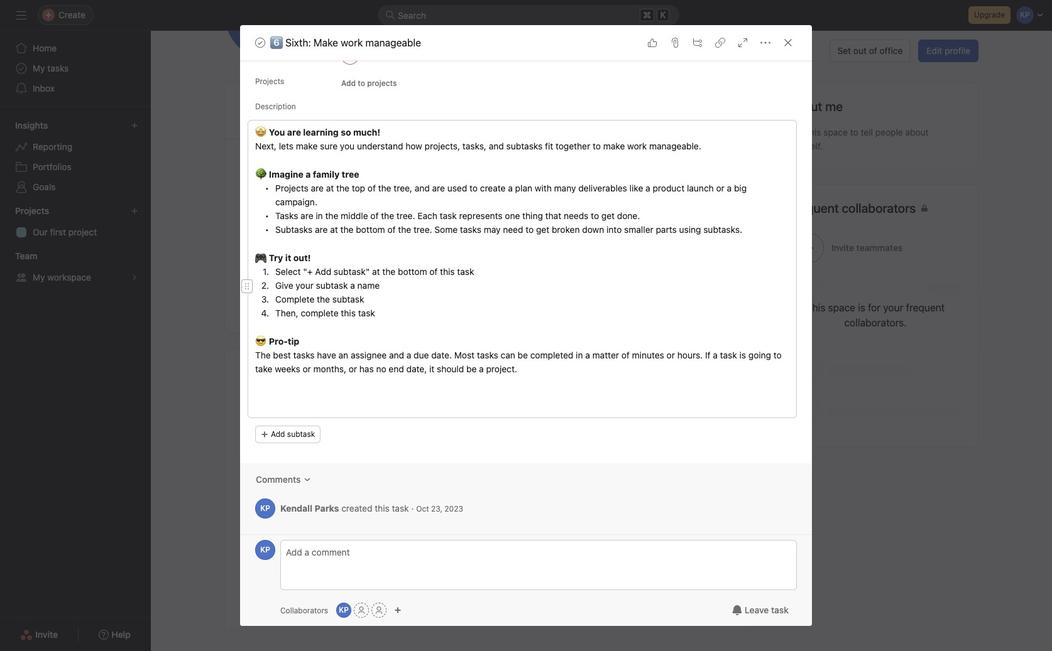 Task type: vqa. For each thing, say whether or not it's contained in the screenshot.
My tasks's My
yes



Task type: describe. For each thing, give the bounding box(es) containing it.
2:13pm local time
[[358, 21, 429, 31]]

broken
[[552, 224, 580, 235]]

tree,
[[394, 183, 412, 194]]

of up right
[[387, 224, 396, 235]]

manageable.
[[649, 141, 701, 151]]

0 vertical spatial at
[[326, 183, 334, 194]]

tasks up project.
[[477, 350, 498, 361]]

mark complete image for that's
[[238, 244, 253, 259]]

tree
[[342, 169, 359, 180]]

1 vertical spatial tree.
[[413, 224, 432, 235]]

space
[[823, 127, 848, 138]]

my for my workspace
[[33, 272, 45, 283]]

local
[[390, 21, 409, 31]]

update
[[300, 291, 329, 302]]

end
[[389, 364, 404, 375]]

you inside 🤩 you are learning so much! next, lets make sure you understand how projects, tasks, and subtasks fit together to make work manageable.
[[340, 141, 355, 151]]

matter
[[592, 350, 619, 361]]

so
[[341, 127, 351, 138]]

completed
[[530, 350, 573, 361]]

a left matter
[[585, 350, 590, 361]]

😎 pro-tip the best tasks have an assignee and a due date. most tasks can be completed in a matter of minutes or hours. if a task is going to take weeks or months, or has no end date, it should be a project.
[[255, 334, 784, 375]]

goal(s)
[[352, 291, 380, 302]]

portfolios
[[33, 162, 71, 172]]

"+
[[303, 266, 313, 277]]

office
[[880, 45, 903, 56]]

due date
[[255, 52, 287, 61]]

and inside "🌳 imagine a family tree projects are at the top of the tree, and are used to create a plan with many deliverables like a product launch or a big campaign. tasks are in the middle of the tree. each task represents one thing that needs to get done. subtasks are at the bottom of the tree. some tasks may need to get broken down into smaller parts using subtasks."
[[415, 183, 430, 194]]

0 vertical spatial subtask
[[316, 280, 348, 291]]

home
[[33, 43, 57, 53]]

comments button
[[248, 469, 319, 491]]

have
[[317, 350, 336, 361]]

of down 5️⃣ fifth: save time by collaborating in asana
[[349, 201, 357, 212]]

launch
[[687, 183, 714, 194]]

or right weeks
[[303, 364, 311, 375]]

due
[[414, 350, 429, 361]]

the up complete
[[317, 294, 330, 305]]

1 horizontal spatial be
[[518, 350, 528, 361]]

bottom inside "🌳 imagine a family tree projects are at the top of the tree, and are used to create a plan with many deliverables like a product launch or a big campaign. tasks are in the middle of the tree. each task represents one thing that needs to get done. subtasks are at the bottom of the tree. some tasks may need to get broken down into smaller parts using subtasks."
[[356, 224, 385, 235]]

created
[[341, 503, 372, 514]]

kp inside main content
[[260, 504, 270, 513]]

1 horizontal spatial time
[[314, 179, 332, 189]]

show more
[[246, 314, 286, 324]]

to down thing
[[526, 224, 534, 235]]

the down middle
[[340, 224, 353, 235]]

tasks down tip
[[293, 350, 315, 361]]

attachments: add a file to this task, 6️⃣ sixth: make work manageable image
[[670, 38, 680, 48]]

2 horizontal spatial time
[[411, 21, 429, 31]]

used
[[447, 183, 467, 194]]

leave task
[[745, 605, 789, 616]]

this right created on the left bottom of the page
[[375, 503, 389, 514]]

mark complete image up due
[[253, 35, 268, 50]]

23,
[[431, 504, 442, 514]]

collaborating
[[346, 179, 399, 189]]

3️⃣ third: get organized with sections
[[255, 224, 408, 235]]

teams element
[[0, 245, 151, 290]]

a left the due
[[406, 350, 411, 361]]

⌘
[[643, 9, 651, 20]]

to right the used
[[469, 183, 478, 194]]

my tasks link
[[8, 58, 143, 79]]

fifth:
[[269, 179, 290, 189]]

🎮 try it out! select "+ add subtask" at the bottom of this task give your subtask a name complete the subtask then, complete this task
[[255, 250, 474, 319]]

3️⃣
[[255, 224, 266, 235]]

task inside button
[[771, 605, 789, 616]]

reporting
[[33, 141, 72, 152]]

1 vertical spatial with
[[354, 224, 371, 235]]

a inside 🎮 try it out! select "+ add subtask" at the bottom of this task give your subtask a name complete the subtask then, complete this task
[[350, 280, 355, 291]]

1 vertical spatial subtask
[[332, 294, 364, 305]]

second:
[[269, 247, 302, 257]]

fourth:
[[269, 201, 298, 212]]

the up right
[[398, 224, 411, 235]]

work down tree,
[[399, 201, 418, 212]]

smaller
[[624, 224, 653, 235]]

6️⃣ sixth: make work manageable inside 6️⃣ sixth: make work manageable dialog
[[270, 37, 421, 48]]

organized
[[312, 224, 352, 235]]

tell
[[861, 127, 873, 138]]

projects element containing our first project
[[0, 200, 151, 245]]

date.
[[431, 350, 452, 361]]

about me
[[788, 99, 843, 114]]

work down 2:13pm
[[341, 37, 363, 48]]

no
[[376, 364, 386, 375]]

set out of office
[[837, 45, 903, 56]]

about
[[905, 127, 929, 138]]

some
[[434, 224, 458, 235]]

a left family
[[306, 169, 311, 180]]

are down on
[[315, 224, 328, 235]]

0 likes. click to like this task image
[[647, 38, 657, 48]]

upgrade
[[974, 10, 1005, 19]]

at inside 🎮 try it out! select "+ add subtask" at the bottom of this task give your subtask a name complete the subtask then, complete this task
[[372, 266, 380, 277]]

the up organized
[[325, 211, 338, 221]]

full screen image
[[738, 38, 748, 48]]

much!
[[353, 127, 380, 138]]

can
[[501, 350, 515, 361]]

first:
[[269, 269, 289, 280]]

may
[[484, 224, 501, 235]]

on
[[321, 201, 331, 212]]

projects element inside 6️⃣ sixth: make work manageable dialog
[[336, 70, 797, 75]]

completed button
[[365, 122, 411, 139]]

next,
[[255, 141, 276, 151]]

needs
[[564, 211, 588, 221]]

use this space to tell people about yourself.
[[788, 127, 929, 151]]

or inside "🌳 imagine a family tree projects are at the top of the tree, and are used to create a plan with many deliverables like a product launch or a big campaign. tasks are in the middle of the tree. each task represents one thing that needs to get done. subtasks are at the bottom of the tree. some tasks may need to get broken down into smaller parts using subtasks."
[[716, 183, 725, 194]]

insights element
[[0, 114, 151, 200]]

add for add to projects
[[341, 79, 356, 88]]

mark complete image for my
[[238, 266, 253, 282]]

2:13pm
[[358, 21, 388, 31]]

work up family
[[318, 156, 338, 167]]

mark complete checkbox for 2️⃣
[[238, 244, 253, 259]]

stay
[[300, 201, 318, 212]]

oct 30, 2023 button
[[336, 45, 423, 67]]

1 make from the left
[[296, 141, 318, 151]]

set out of office button
[[829, 40, 911, 62]]

to up down at top right
[[591, 211, 599, 221]]

leave
[[745, 605, 769, 616]]

task left the ·
[[392, 503, 409, 514]]

30,
[[381, 50, 394, 61]]

in inside 😎 pro-tip the best tasks have an assignee and a due date. most tasks can be completed in a matter of minutes or hours. if a task is going to take weeks or months, or has no end date, it should be a project.
[[576, 350, 583, 361]]

your inside 🎮 try it out! select "+ add subtask" at the bottom of this task give your subtask a name complete the subtask then, complete this task
[[296, 280, 314, 291]]

add subtask
[[271, 430, 315, 439]]

are down family
[[311, 183, 324, 194]]

need
[[503, 224, 523, 235]]

completed
[[365, 122, 411, 133]]

add subtask image
[[693, 38, 703, 48]]

description
[[255, 102, 296, 111]]

mark complete image for of
[[238, 199, 253, 214]]

get for started
[[291, 269, 306, 280]]

using inside "🌳 imagine a family tree projects are at the top of the tree, and are used to create a plan with many deliverables like a product launch or a big campaign. tasks are in the middle of the tree. each task represents one thing that needs to get done. subtasks are at the bottom of the tree. some tasks may need to get broken down into smaller parts using subtasks."
[[679, 224, 701, 235]]

1 vertical spatial 6️⃣ sixth: make work manageable
[[255, 156, 390, 167]]

mark complete image for it's
[[238, 289, 253, 304]]

make for mark complete icon left of 🌳
[[294, 156, 316, 167]]

insights
[[15, 120, 48, 131]]

for
[[413, 247, 424, 257]]

layout
[[340, 247, 364, 257]]

kp button inside main content
[[255, 499, 275, 519]]

our first project
[[33, 227, 97, 238]]

recent projects
[[260, 366, 345, 380]]

middle
[[341, 211, 368, 221]]

1️⃣
[[255, 269, 266, 280]]

done.
[[617, 211, 640, 221]]

create
[[480, 183, 506, 194]]

6️⃣ sixth: make work manageable dialog
[[240, 0, 812, 627]]

1️⃣ first: get started using my tasks
[[255, 269, 400, 280]]

mark complete image for 3️⃣
[[238, 221, 253, 236]]

2 make from the left
[[603, 141, 625, 151]]

parks
[[315, 503, 339, 514]]

my up name
[[364, 269, 376, 280]]

my for my recent projects
[[240, 366, 257, 380]]

this down "goal(s)"
[[341, 308, 356, 319]]

my tasks link
[[240, 98, 737, 118]]

of right middle
[[370, 211, 379, 221]]

1 vertical spatial using
[[340, 269, 362, 280]]

third:
[[269, 224, 292, 235]]

subtask inside button
[[287, 430, 315, 439]]

of up incoming
[[368, 183, 376, 194]]

1 vertical spatial kp button
[[255, 540, 275, 561]]

lets
[[279, 141, 293, 151]]

manageable for mark complete icon over due
[[365, 37, 421, 48]]

are down 'campaign.' at the left top of page
[[301, 211, 313, 221]]

this inside the "use this space to tell people about yourself."
[[806, 127, 821, 138]]

a right if
[[713, 350, 718, 361]]

deliverables
[[578, 183, 627, 194]]

bottom inside 🎮 try it out! select "+ add subtask" at the bottom of this task give your subtask a name complete the subtask then, complete this task
[[398, 266, 427, 277]]

the down tree
[[336, 183, 349, 194]]

k
[[660, 10, 666, 20]]

overdue
[[298, 122, 333, 133]]



Task type: locate. For each thing, give the bounding box(es) containing it.
get for organized
[[295, 224, 309, 235]]

1 vertical spatial be
[[466, 364, 477, 375]]

be down most
[[466, 364, 477, 375]]

1 vertical spatial make
[[294, 156, 316, 167]]

subtask down 1️⃣ first: get started using my tasks
[[316, 280, 348, 291]]

mark complete image left 🌳
[[238, 153, 253, 168]]

mark complete image for 5️⃣
[[238, 176, 253, 191]]

mark complete checkbox left 🌳
[[238, 153, 253, 168]]

kendall parks created this task · oct 23, 2023
[[280, 503, 463, 514]]

make
[[314, 37, 338, 48], [294, 156, 316, 167]]

make inside dialog
[[314, 37, 338, 48]]

mark complete checkbox left 1️⃣
[[238, 266, 253, 282]]

1 horizontal spatial and
[[415, 183, 430, 194]]

work
[[341, 37, 363, 48], [627, 141, 647, 151], [318, 156, 338, 167], [399, 201, 418, 212]]

project
[[68, 227, 97, 238]]

family
[[313, 169, 339, 180]]

and inside 😎 pro-tip the best tasks have an assignee and a due date. most tasks can be completed in a matter of minutes or hours. if a task is going to take weeks or months, or has no end date, it should be a project.
[[389, 350, 404, 361]]

1 mark complete checkbox from the top
[[238, 176, 253, 191]]

make for mark complete icon over due
[[314, 37, 338, 48]]

of right out
[[869, 45, 877, 56]]

if
[[705, 350, 710, 361]]

tasks inside "🌳 imagine a family tree projects are at the top of the tree, and are used to create a plan with many deliverables like a product launch or a big campaign. tasks are in the middle of the tree. each task represents one thing that needs to get done. subtasks are at the bottom of the tree. some tasks may need to get broken down into smaller parts using subtasks."
[[460, 224, 481, 235]]

the up sections
[[381, 211, 394, 221]]

2 mark complete checkbox from the top
[[238, 199, 253, 214]]

0 vertical spatial tree.
[[396, 211, 415, 221]]

or left has
[[349, 364, 357, 375]]

into
[[607, 224, 622, 235]]

bottom down middle
[[356, 224, 385, 235]]

imagine
[[269, 169, 303, 180]]

time left by
[[314, 179, 332, 189]]

projects down due date
[[255, 77, 284, 86]]

select
[[275, 266, 301, 277]]

a
[[306, 169, 311, 180], [508, 183, 513, 194], [645, 183, 650, 194], [727, 183, 732, 194], [350, 280, 355, 291], [406, 350, 411, 361], [585, 350, 590, 361], [713, 350, 718, 361], [479, 364, 484, 375]]

in up 3️⃣ third: get organized with sections in the top of the page
[[316, 211, 323, 221]]

main content containing 🤩
[[240, 0, 812, 535]]

1 horizontal spatial you
[[427, 247, 441, 257]]

0 horizontal spatial it
[[285, 253, 291, 263]]

tree. down each
[[413, 224, 432, 235]]

top down tree
[[352, 183, 365, 194]]

1 vertical spatial manageable
[[340, 156, 390, 167]]

0 horizontal spatial with
[[354, 224, 371, 235]]

by
[[334, 179, 344, 189]]

the left tree,
[[378, 183, 391, 194]]

bottom down for
[[398, 266, 427, 277]]

to left the projects
[[358, 79, 365, 88]]

how
[[406, 141, 422, 151]]

1 vertical spatial mark complete image
[[238, 221, 253, 236]]

and right tasks, in the left of the page
[[489, 141, 504, 151]]

🤩 you are learning so much! next, lets make sure you understand how projects, tasks, and subtasks fit together to make work manageable.
[[255, 124, 701, 151]]

add left the projects
[[341, 79, 356, 88]]

1 horizontal spatial bottom
[[398, 266, 427, 277]]

Mark complete checkbox
[[238, 176, 253, 191], [238, 199, 253, 214], [238, 221, 253, 236], [238, 244, 253, 259]]

0 vertical spatial top
[[352, 183, 365, 194]]

my workspace
[[33, 272, 91, 283]]

1 vertical spatial add
[[315, 266, 331, 277]]

2 vertical spatial subtask
[[287, 430, 315, 439]]

2 horizontal spatial add
[[341, 79, 356, 88]]

thing
[[522, 211, 543, 221]]

2 mark complete image from the top
[[238, 221, 253, 236]]

using right the parts
[[679, 224, 701, 235]]

profile
[[945, 45, 970, 56]]

my for my tasks
[[33, 63, 45, 74]]

5️⃣
[[255, 179, 266, 189]]

in inside "🌳 imagine a family tree projects are at the top of the tree, and are used to create a plan with many deliverables like a product launch or a big campaign. tasks are in the middle of the tree. each task represents one thing that needs to get done. subtasks are at the bottom of the tree. some tasks may need to get broken down into smaller parts using subtasks."
[[316, 211, 323, 221]]

3 mark complete checkbox from the top
[[238, 221, 253, 236]]

projects element
[[336, 70, 797, 75], [0, 200, 151, 245]]

hide sidebar image
[[16, 10, 26, 20]]

started
[[308, 269, 337, 280]]

0 horizontal spatial 2023
[[396, 50, 418, 61]]

2️⃣
[[255, 247, 266, 257]]

🌳 imagine a family tree projects are at the top of the tree, and are used to create a plan with many deliverables like a product launch or a big campaign. tasks are in the middle of the tree. each task represents one thing that needs to get done. subtasks are at the bottom of the tree. some tasks may need to get broken down into smaller parts using subtasks.
[[255, 167, 749, 235]]

2 vertical spatial at
[[372, 266, 380, 277]]

my down the
[[240, 366, 257, 380]]

the right find
[[324, 247, 337, 257]]

oct inside kendall parks created this task · oct 23, 2023
[[416, 504, 429, 514]]

0 vertical spatial using
[[679, 224, 701, 235]]

1 vertical spatial bottom
[[398, 266, 427, 277]]

right
[[392, 247, 411, 257]]

add for add subtask
[[271, 430, 285, 439]]

task down "goal(s)"
[[358, 308, 375, 319]]

task down some
[[457, 266, 474, 277]]

0 horizontal spatial top
[[333, 201, 347, 212]]

1 horizontal spatial projects element
[[336, 70, 797, 75]]

mark complete checkbox left 2️⃣
[[238, 244, 253, 259]]

1 horizontal spatial in
[[401, 179, 409, 189]]

2 vertical spatial kp button
[[336, 603, 351, 618]]

0 vertical spatial 6️⃣
[[270, 37, 283, 48]]

sixth:
[[285, 37, 311, 48], [269, 156, 292, 167]]

my inside the global element
[[33, 63, 45, 74]]

add inside 🎮 try it out! select "+ add subtask" at the bottom of this task give your subtask a name complete the subtask then, complete this task
[[315, 266, 331, 277]]

of inside 🎮 try it out! select "+ add subtask" at the bottom of this task give your subtask a name complete the subtask then, complete this task
[[429, 266, 438, 277]]

mark complete image
[[253, 35, 268, 50], [238, 153, 253, 168], [238, 199, 253, 214], [238, 244, 253, 259], [238, 266, 253, 282]]

3 mark complete image from the top
[[238, 289, 253, 304]]

of right matter
[[621, 350, 630, 361]]

to left tell
[[850, 127, 858, 138]]

oct inside oct 30, 2023 dropdown button
[[364, 50, 379, 61]]

1 vertical spatial it
[[429, 364, 434, 375]]

0 vertical spatial projects
[[255, 77, 284, 86]]

upcoming button
[[240, 122, 283, 139]]

1 vertical spatial get
[[536, 224, 549, 235]]

the
[[255, 350, 271, 361]]

time right local
[[411, 21, 429, 31]]

campaign.
[[275, 197, 317, 207]]

more actions for this task image
[[760, 38, 770, 48]]

0 vertical spatial in
[[401, 179, 409, 189]]

using up name
[[340, 269, 362, 280]]

to inside 😎 pro-tip the best tasks have an assignee and a due date. most tasks can be completed in a matter of minutes or hours. if a task is going to take weeks or months, or has no end date, it should be a project.
[[774, 350, 782, 361]]

·
[[411, 503, 414, 514]]

my left "workspace"
[[33, 272, 45, 283]]

at down 4️⃣ fourth: stay on top of incoming work
[[330, 224, 338, 235]]

0 vertical spatial get
[[295, 224, 309, 235]]

1 horizontal spatial with
[[535, 183, 552, 194]]

and up 'end'
[[389, 350, 404, 361]]

edit profile button
[[918, 40, 979, 62]]

0 vertical spatial bottom
[[356, 224, 385, 235]]

0 vertical spatial make
[[314, 37, 338, 48]]

date
[[271, 52, 287, 61]]

2023 right the 23,
[[445, 504, 463, 514]]

work inside 🤩 you are learning so much! next, lets make sure you understand how projects, tasks, and subtasks fit together to make work manageable.
[[627, 141, 647, 151]]

top
[[352, 183, 365, 194], [333, 201, 347, 212]]

set
[[837, 45, 851, 56]]

your down 1️⃣ first: get started using my tasks
[[331, 291, 349, 302]]

1 vertical spatial and
[[415, 183, 430, 194]]

to right together at the right top of page
[[593, 141, 601, 151]]

2 vertical spatial in
[[576, 350, 583, 361]]

with inside "🌳 imagine a family tree projects are at the top of the tree, and are used to create a plan with many deliverables like a product launch or a big campaign. tasks are in the middle of the tree. each task represents one thing that needs to get done. subtasks are at the bottom of the tree. some tasks may need to get broken down into smaller parts using subtasks."
[[535, 183, 552, 194]]

0 horizontal spatial time
[[270, 291, 288, 302]]

get down thing
[[536, 224, 549, 235]]

0 vertical spatial kp button
[[255, 499, 275, 519]]

my recent projects
[[240, 366, 345, 380]]

0 vertical spatial and
[[489, 141, 504, 151]]

1 vertical spatial at
[[330, 224, 338, 235]]

bottom
[[356, 224, 385, 235], [398, 266, 427, 277]]

edit profile
[[927, 45, 970, 56]]

0 horizontal spatial be
[[466, 364, 477, 375]]

1 vertical spatial get
[[291, 269, 306, 280]]

close task pane image
[[783, 38, 793, 48]]

0 horizontal spatial in
[[316, 211, 323, 221]]

manageable inside dialog
[[365, 37, 421, 48]]

0 vertical spatial 2023
[[396, 50, 418, 61]]

my workspace link
[[8, 268, 143, 288]]

1 vertical spatial in
[[316, 211, 323, 221]]

sixth: inside dialog
[[285, 37, 311, 48]]

task up some
[[440, 211, 457, 221]]

0 vertical spatial time
[[411, 21, 429, 31]]

then,
[[275, 308, 298, 319]]

kendallparks02@gmail.com
[[449, 21, 560, 31]]

1 horizontal spatial 2023
[[445, 504, 463, 514]]

mark complete image left it's
[[238, 289, 253, 304]]

a down subtask"
[[350, 280, 355, 291]]

2023 inside dropdown button
[[396, 50, 418, 61]]

4 mark complete checkbox from the top
[[238, 244, 253, 259]]

oct right the ·
[[416, 504, 429, 514]]

1 vertical spatial projects element
[[0, 200, 151, 245]]

top right on
[[333, 201, 347, 212]]

my tasks
[[240, 99, 290, 114]]

a right like
[[645, 183, 650, 194]]

6️⃣ inside dialog
[[270, 37, 283, 48]]

add subtask button
[[255, 426, 321, 444]]

out!
[[293, 253, 311, 263]]

1 vertical spatial 2023
[[445, 504, 463, 514]]

0 vertical spatial add
[[341, 79, 356, 88]]

1 vertical spatial you
[[427, 247, 441, 257]]

top inside "🌳 imagine a family tree projects are at the top of the tree, and are used to create a plan with many deliverables like a product launch or a big campaign. tasks are in the middle of the tree. each task represents one thing that needs to get done. subtasks are at the bottom of the tree. some tasks may need to get broken down into smaller parts using subtasks."
[[352, 183, 365, 194]]

tasks down home at the top
[[47, 63, 69, 74]]

sixth: for mark complete icon over due
[[285, 37, 311, 48]]

Mark complete checkbox
[[253, 35, 268, 50], [238, 153, 253, 168], [238, 266, 253, 282], [238, 289, 253, 304]]

my inside teams element
[[33, 272, 45, 283]]

0 horizontal spatial projects element
[[0, 200, 151, 245]]

0 vertical spatial mark complete image
[[238, 176, 253, 191]]

task right leave
[[771, 605, 789, 616]]

hours.
[[677, 350, 703, 361]]

inbox
[[33, 83, 55, 94]]

mark complete checkbox inside 6️⃣ sixth: make work manageable dialog
[[253, 35, 268, 50]]

2 vertical spatial and
[[389, 350, 404, 361]]

6️⃣ sixth: make work manageable
[[270, 37, 421, 48], [255, 156, 390, 167]]

sixth: up imagine at the left of page
[[269, 156, 292, 167]]

get down tasks
[[295, 224, 309, 235]]

or left hours. on the right of the page
[[667, 350, 675, 361]]

mark complete checkbox for 3️⃣
[[238, 221, 253, 236]]

oct
[[364, 50, 379, 61], [416, 504, 429, 514]]

it right try
[[285, 253, 291, 263]]

6️⃣ sixth: make work manageable up family
[[255, 156, 390, 167]]

1 horizontal spatial add
[[315, 266, 331, 277]]

be
[[518, 350, 528, 361], [466, 364, 477, 375]]

kendallparks02@gmail.com link
[[449, 19, 560, 33]]

1 vertical spatial oct
[[416, 504, 429, 514]]

1 vertical spatial sixth:
[[269, 156, 292, 167]]

mark complete checkbox for 4️⃣
[[238, 199, 253, 214]]

0 horizontal spatial oct
[[364, 50, 379, 61]]

sure
[[320, 141, 338, 151]]

your
[[296, 280, 314, 291], [331, 291, 349, 302]]

a left project.
[[479, 364, 484, 375]]

0 horizontal spatial using
[[340, 269, 362, 280]]

global element
[[0, 31, 151, 106]]

tip
[[288, 336, 299, 347]]

work left manageable.
[[627, 141, 647, 151]]

mark complete checkbox left '5️⃣'
[[238, 176, 253, 191]]

that's
[[367, 247, 390, 257]]

add to projects
[[341, 79, 397, 88]]

1 vertical spatial time
[[314, 179, 332, 189]]

of inside 😎 pro-tip the best tasks have an assignee and a due date. most tasks can be completed in a matter of minutes or hours. if a task is going to take weeks or months, or has no end date, it should be a project.
[[621, 350, 630, 361]]

0 vertical spatial sixth:
[[285, 37, 311, 48]]

0 horizontal spatial bottom
[[356, 224, 385, 235]]

main content
[[240, 0, 812, 535]]

sixth: for mark complete icon left of 🌳
[[269, 156, 292, 167]]

0 horizontal spatial your
[[296, 280, 314, 291]]

to inside button
[[358, 79, 365, 88]]

1 vertical spatial kp
[[260, 546, 270, 555]]

2 vertical spatial add
[[271, 430, 285, 439]]

at left by
[[326, 183, 334, 194]]

🤩
[[255, 124, 266, 139]]

mark complete image left 4️⃣
[[238, 199, 253, 214]]

projects inside "🌳 imagine a family tree projects are at the top of the tree, and are used to create a plan with many deliverables like a product launch or a big campaign. tasks are in the middle of the tree. each task represents one thing that needs to get done. subtasks are at the bottom of the tree. some tasks may need to get broken down into smaller parts using subtasks."
[[275, 183, 308, 194]]

using
[[679, 224, 701, 235], [340, 269, 362, 280]]

subtask up comments popup button
[[287, 430, 315, 439]]

mark complete image
[[238, 176, 253, 191], [238, 221, 253, 236], [238, 289, 253, 304]]

tasks up name
[[379, 269, 400, 280]]

1 mark complete image from the top
[[238, 176, 253, 191]]

to inside 🤩 you are learning so much! next, lets make sure you understand how projects, tasks, and subtasks fit together to make work manageable.
[[593, 141, 601, 151]]

0 vertical spatial oct
[[364, 50, 379, 61]]

mark complete image left '5️⃣'
[[238, 176, 253, 191]]

copy task link image
[[715, 38, 725, 48]]

make down "learning"
[[296, 141, 318, 151]]

date,
[[406, 364, 427, 375]]

1 horizontal spatial oct
[[416, 504, 429, 514]]

and inside 🤩 you are learning so much! next, lets make sure you understand how projects, tasks, and subtasks fit together to make work manageable.
[[489, 141, 504, 151]]

going
[[748, 350, 771, 361]]

best
[[273, 350, 291, 361]]

6️⃣ up date
[[270, 37, 283, 48]]

assignee
[[351, 350, 387, 361]]

many
[[554, 183, 576, 194]]

2 horizontal spatial in
[[576, 350, 583, 361]]

2 vertical spatial mark complete image
[[238, 289, 253, 304]]

at up name
[[372, 266, 380, 277]]

should
[[437, 364, 464, 375]]

1 vertical spatial 6️⃣
[[255, 156, 266, 167]]

task inside 😎 pro-tip the best tasks have an assignee and a due date. most tasks can be completed in a matter of minutes or hours. if a task is going to take weeks or months, or has no end date, it should be a project.
[[720, 350, 737, 361]]

manageable for mark complete icon left of 🌳
[[340, 156, 390, 167]]

1 vertical spatial top
[[333, 201, 347, 212]]

my tasks
[[33, 63, 69, 74]]

1 horizontal spatial your
[[331, 291, 349, 302]]

be right "can"
[[518, 350, 528, 361]]

2 horizontal spatial and
[[489, 141, 504, 151]]

or
[[716, 183, 725, 194], [667, 350, 675, 361], [303, 364, 311, 375], [349, 364, 357, 375]]

mark complete checkbox left 3️⃣
[[238, 221, 253, 236]]

a left "big"
[[727, 183, 732, 194]]

0 horizontal spatial get
[[536, 224, 549, 235]]

tasks,
[[462, 141, 486, 151]]

0 vertical spatial it
[[285, 253, 291, 263]]

in left the asana
[[401, 179, 409, 189]]

1 horizontal spatial 6️⃣
[[270, 37, 283, 48]]

task inside "🌳 imagine a family tree projects are at the top of the tree, and are used to create a plan with many deliverables like a product launch or a big campaign. tasks are in the middle of the tree. each task represents one thing that needs to get done. subtasks are at the bottom of the tree. some tasks may need to get broken down into smaller parts using subtasks."
[[440, 211, 457, 221]]

prominent image
[[385, 10, 395, 20]]

description document
[[241, 124, 797, 376]]

months,
[[313, 364, 346, 375]]

2 vertical spatial kp
[[339, 606, 349, 615]]

with down middle
[[354, 224, 371, 235]]

subtask down name
[[332, 294, 364, 305]]

get up "into"
[[601, 211, 615, 221]]

with right plan
[[535, 183, 552, 194]]

tree.
[[396, 211, 415, 221], [413, 224, 432, 235]]

0 vertical spatial manageable
[[365, 37, 421, 48]]

it right date,
[[429, 364, 434, 375]]

minutes
[[632, 350, 664, 361]]

0 vertical spatial get
[[601, 211, 615, 221]]

1 horizontal spatial make
[[603, 141, 625, 151]]

you down so
[[340, 141, 355, 151]]

1 horizontal spatial using
[[679, 224, 701, 235]]

first
[[50, 227, 66, 238]]

to right going
[[774, 350, 782, 361]]

save
[[292, 179, 312, 189]]

0 vertical spatial you
[[340, 141, 355, 151]]

my up inbox
[[33, 63, 45, 74]]

it inside 😎 pro-tip the best tasks have an assignee and a due date. most tasks can be completed in a matter of minutes or hours. if a task is going to take weeks or months, or has no end date, it should be a project.
[[429, 364, 434, 375]]

of inside button
[[869, 45, 877, 56]]

0 vertical spatial projects element
[[336, 70, 797, 75]]

weeks
[[275, 364, 300, 375]]

0 vertical spatial kp
[[260, 504, 270, 513]]

you
[[269, 127, 285, 138]]

to inside the "use this space to tell people about yourself."
[[850, 127, 858, 138]]

tasks inside the global element
[[47, 63, 69, 74]]

mark complete checkbox up due
[[253, 35, 268, 50]]

more
[[268, 314, 286, 324]]

1 horizontal spatial get
[[601, 211, 615, 221]]

🎮
[[255, 250, 266, 265]]

6️⃣ sixth: make work manageable down 2:13pm
[[270, 37, 421, 48]]

sixth: up date
[[285, 37, 311, 48]]

a left plan
[[508, 183, 513, 194]]

has
[[359, 364, 374, 375]]

down
[[582, 224, 604, 235]]

add or remove collaborators image
[[394, 607, 402, 615]]

overdue (11)
[[298, 122, 350, 133]]

0 horizontal spatial add
[[271, 430, 285, 439]]

you
[[340, 141, 355, 151], [427, 247, 441, 257]]

this down some
[[440, 266, 455, 277]]

leave task button
[[724, 600, 797, 622]]

0 vertical spatial 6️⃣ sixth: make work manageable
[[270, 37, 421, 48]]

mark complete checkbox left it's
[[238, 289, 253, 304]]

tree. up sections
[[396, 211, 415, 221]]

are inside 🤩 you are learning so much! next, lets make sure you understand how projects, tasks, and subtasks fit together to make work manageable.
[[287, 127, 301, 138]]

4️⃣
[[255, 201, 266, 212]]

to down give
[[290, 291, 298, 302]]

0 horizontal spatial 6️⃣
[[255, 156, 266, 167]]

this
[[806, 127, 821, 138], [440, 266, 455, 277], [341, 308, 356, 319], [375, 503, 389, 514]]

mark complete checkbox for 5️⃣
[[238, 176, 253, 191]]

add up comments
[[271, 430, 285, 439]]

the down "that's"
[[382, 266, 395, 277]]

are left the used
[[432, 183, 445, 194]]

0 horizontal spatial and
[[389, 350, 404, 361]]

invite button
[[12, 624, 66, 647]]

2023 inside kendall parks created this task · oct 23, 2023
[[445, 504, 463, 514]]

asana
[[411, 179, 436, 189]]

6️⃣ down next,
[[255, 156, 266, 167]]

0 vertical spatial be
[[518, 350, 528, 361]]

1 vertical spatial projects
[[275, 183, 308, 194]]

0 horizontal spatial you
[[340, 141, 355, 151]]

are up lets
[[287, 127, 301, 138]]

it inside 🎮 try it out! select "+ add subtask" at the bottom of this task give your subtask a name complete the subtask then, complete this task
[[285, 253, 291, 263]]

our first project link
[[8, 222, 143, 243]]



